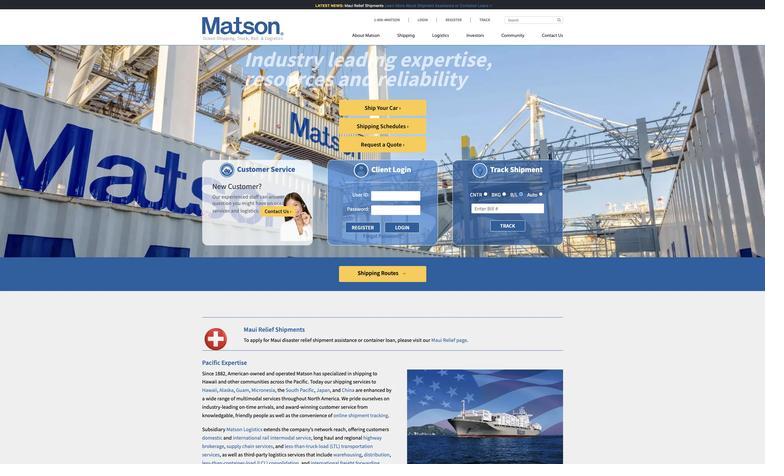 Task type: vqa. For each thing, say whether or not it's contained in the screenshot.
bottommost Track
yes



Task type: describe. For each thing, give the bounding box(es) containing it.
to
[[244, 337, 249, 344]]

alaska
[[220, 387, 234, 394]]

forgot password? link
[[363, 233, 402, 240]]

people
[[253, 412, 269, 419]]

less-than-truck-load (ltl) transportation services
[[202, 443, 373, 459]]

track for the "track" button
[[500, 223, 515, 230]]

china link
[[342, 387, 355, 394]]

services down than-
[[288, 452, 305, 459]]

resources
[[249, 66, 338, 92]]

1882,
[[215, 371, 227, 377]]

shipping for shipping routes
[[358, 270, 380, 277]]

winning
[[301, 404, 318, 411]]

top menu navigation
[[352, 31, 563, 43]]

services inside are enhanced by a wide range of multimodal services throughout north america. we pride ourselves on industry-leading on-time arrivals, and award-winning customer service from knowledgable, friendly people as well as the convenience of
[[263, 396, 281, 402]]

question
[[212, 200, 232, 207]]

disaster
[[282, 337, 300, 344]]

page
[[457, 337, 467, 344]]

1 horizontal spatial register
[[446, 17, 462, 22]]

than-
[[295, 443, 306, 450]]

offering
[[348, 427, 365, 433]]

shipping for shipping schedules ›
[[357, 123, 379, 130]]

B/L radio
[[520, 192, 523, 196]]

1 horizontal spatial shipments
[[360, 3, 379, 8]]

maui relief shipments
[[244, 326, 305, 334]]

china
[[342, 387, 355, 394]]

and inside industry leading expertise, resources and reliability
[[342, 66, 377, 92]]

has
[[314, 371, 321, 377]]

less-
[[285, 443, 295, 450]]

regional
[[345, 435, 362, 442]]

chain
[[242, 443, 254, 450]]

micronesia
[[252, 387, 275, 394]]

your
[[377, 104, 388, 112]]

0 horizontal spatial well
[[228, 452, 237, 459]]

logistics inside "subsidiary matson logistics extends the company's network reach, offering customers domestic and international rail intermodal service , long haul and regional"
[[244, 427, 263, 433]]

as left third- on the left bottom
[[238, 452, 243, 459]]

services and
[[212, 208, 239, 214]]

subsidiary matson logistics extends the company's network reach, offering customers domestic and international rail intermodal service , long haul and regional
[[202, 427, 389, 442]]

learn more about shipment assistance or container loans > link
[[380, 3, 487, 8]]

throughout
[[282, 396, 307, 402]]

contact us › link
[[261, 207, 296, 217]]

1-800-4matson link
[[374, 17, 409, 22]]

distribution link
[[364, 452, 390, 459]]

domestic link
[[202, 435, 222, 442]]

can
[[260, 194, 268, 200]]

4matson
[[384, 17, 400, 22]]

transportation
[[341, 443, 373, 450]]

well inside are enhanced by a wide range of multimodal services throughout north america. we pride ourselves on industry-leading on-time arrivals, and award-winning customer service from knowledgable, friendly people as well as the convenience of
[[275, 412, 284, 419]]

loans
[[473, 3, 484, 8]]

bkg
[[492, 192, 501, 198]]

1 horizontal spatial or
[[450, 3, 454, 8]]

on inside the 'our experienced staff can answer any question you might have on ocean services and logistics.'
[[267, 200, 273, 207]]

customer
[[237, 165, 269, 174]]

leading inside are enhanced by a wide range of multimodal services throughout north america. we pride ourselves on industry-leading on-time arrivals, and award-winning customer service from knowledgable, friendly people as well as the convenience of
[[222, 404, 238, 411]]

ocean
[[274, 200, 287, 207]]

matson ship loaded with containers arriving honolulu with imposed american flag in the background. image
[[407, 370, 563, 465]]

across
[[270, 379, 284, 386]]

guam
[[236, 387, 249, 394]]

› right car
[[399, 104, 401, 112]]

by
[[386, 387, 392, 394]]

1 horizontal spatial login
[[418, 17, 428, 22]]

enhanced
[[364, 387, 385, 394]]

matson for subsidiary
[[227, 427, 243, 433]]

convenience
[[300, 412, 327, 419]]

0 horizontal spatial shipment
[[313, 337, 334, 344]]

in
[[348, 371, 352, 377]]

logistics
[[269, 452, 287, 459]]

auto
[[528, 192, 538, 198]]

0 horizontal spatial pacific
[[202, 359, 220, 367]]

assistance
[[335, 337, 357, 344]]

>
[[485, 3, 487, 8]]

network
[[315, 427, 333, 433]]

search image
[[558, 18, 561, 22]]

services inside less-than-truck-load (ltl) transportation services
[[202, 452, 220, 459]]

1 vertical spatial to
[[372, 379, 376, 386]]

schedules
[[380, 123, 406, 130]]

1 vertical spatial of
[[328, 412, 333, 419]]

subsidiary
[[202, 427, 225, 433]]

investors
[[467, 33, 484, 38]]

0 horizontal spatial relief
[[258, 326, 274, 334]]

red circle with white cross in the middle image
[[202, 326, 229, 353]]

industry leading expertise, resources and reliability
[[249, 46, 497, 92]]

on-
[[239, 404, 246, 411]]

Auto radio
[[539, 192, 543, 196]]

our
[[212, 194, 221, 200]]

investors link
[[458, 31, 493, 43]]

include
[[316, 452, 333, 459]]

image of smiling customer service agent ready to help. image
[[280, 193, 313, 241]]

forgot password?
[[363, 233, 402, 240]]

track button
[[490, 221, 525, 232]]

load
[[319, 443, 329, 450]]

service inside "subsidiary matson logistics extends the company's network reach, offering customers domestic and international rail intermodal service , long haul and regional"
[[296, 435, 311, 442]]

Enter Bill # text field
[[472, 204, 544, 214]]

container
[[364, 337, 385, 344]]

online
[[334, 412, 347, 419]]

industry-
[[202, 404, 222, 411]]

guam link
[[236, 387, 249, 394]]

shipping link
[[389, 31, 424, 43]]

time
[[246, 404, 257, 411]]

service inside are enhanced by a wide range of multimodal services throughout north america. we pride ourselves on industry-leading on-time arrivals, and award-winning customer service from knowledgable, friendly people as well as the convenience of
[[341, 404, 356, 411]]

online shipment tracking .
[[334, 412, 390, 419]]

› right schedules
[[407, 123, 409, 130]]

party
[[256, 452, 268, 459]]

new
[[212, 182, 227, 191]]

on inside are enhanced by a wide range of multimodal services throughout north america. we pride ourselves on industry-leading on-time arrivals, and award-winning customer service from knowledgable, friendly people as well as the convenience of
[[384, 396, 390, 402]]

and inside are enhanced by a wide range of multimodal services throughout north america. we pride ourselves on industry-leading on-time arrivals, and award-winning customer service from knowledgable, friendly people as well as the convenience of
[[276, 404, 284, 411]]

the inside "subsidiary matson logistics extends the company's network reach, offering customers domestic and international rail intermodal service , long haul and regional"
[[282, 427, 289, 433]]

community link
[[493, 31, 533, 43]]

that
[[306, 452, 315, 459]]

highway brokerage link
[[202, 435, 382, 450]]

pacific.
[[294, 379, 309, 386]]

user
[[353, 192, 363, 198]]

international
[[233, 435, 261, 442]]

logistics.
[[240, 208, 260, 214]]

are
[[356, 387, 363, 394]]

as down award-
[[286, 412, 290, 419]]

, inside "subsidiary matson logistics extends the company's network reach, offering customers domestic and international rail intermodal service , long haul and regional"
[[311, 435, 313, 442]]

1 vertical spatial shipping
[[333, 379, 352, 386]]

1 vertical spatial register link
[[346, 222, 380, 233]]

0 vertical spatial shipping
[[353, 371, 372, 377]]

micronesia link
[[252, 387, 275, 394]]

pacific expertise
[[202, 359, 247, 367]]

1 vertical spatial shipment
[[510, 165, 543, 174]]

operated
[[276, 371, 296, 377]]

services down rail
[[255, 443, 273, 450]]



Task type: locate. For each thing, give the bounding box(es) containing it.
0 horizontal spatial register
[[352, 225, 374, 231]]

range
[[218, 396, 230, 402]]

shipping inside 'shipping routes' link
[[358, 270, 380, 277]]

0 horizontal spatial our
[[325, 379, 332, 386]]

shipment up b/l option
[[510, 165, 543, 174]]

logistics up the international
[[244, 427, 263, 433]]

our
[[423, 337, 431, 344], [325, 379, 332, 386]]

of right range
[[231, 396, 235, 402]]

shipments left learn
[[360, 3, 379, 8]]

1 horizontal spatial .
[[467, 337, 469, 344]]

1 horizontal spatial leading
[[332, 46, 400, 73]]

0 vertical spatial shipping
[[398, 33, 415, 38]]

our up the japan link
[[325, 379, 332, 386]]

None button
[[385, 222, 420, 233]]

shipping up china
[[333, 379, 352, 386]]

our inside since 1882, american-owned and operated matson has specialized in shipping to hawaii and other communities across the pacific. today our shipping services to hawaii , alaska , guam , micronesia , the south pacific , japan , and china
[[325, 379, 332, 386]]

wide
[[206, 396, 216, 402]]

1 vertical spatial shipment
[[349, 412, 369, 419]]

shipping left routes at the bottom
[[358, 270, 380, 277]]

0 vertical spatial matson
[[365, 33, 380, 38]]

register up forgot
[[352, 225, 374, 231]]

rail
[[262, 435, 269, 442]]

1 horizontal spatial shipment
[[510, 165, 543, 174]]

› inside 'link'
[[403, 141, 405, 148]]

american-
[[228, 371, 250, 377]]

0 vertical spatial track
[[480, 17, 490, 22]]

service down we
[[341, 404, 356, 411]]

the down "operated"
[[285, 379, 293, 386]]

1 horizontal spatial our
[[423, 337, 431, 344]]

1-800-4matson
[[374, 17, 400, 22]]

None search field
[[505, 16, 563, 24]]

about matson
[[352, 33, 380, 38]]

leading down about matson link
[[332, 46, 400, 73]]

1 vertical spatial hawaii
[[202, 387, 217, 394]]

1 vertical spatial a
[[202, 396, 205, 402]]

track inside the "track" button
[[500, 223, 515, 230]]

, as well as third-party logistics services that include warehousing , distribution ,
[[220, 452, 391, 459]]

1 horizontal spatial matson
[[297, 371, 313, 377]]

maui
[[340, 3, 348, 8], [244, 326, 257, 334], [271, 337, 281, 344], [432, 337, 442, 344]]

matson for about
[[365, 33, 380, 38]]

maui right news:
[[340, 3, 348, 8]]

haul
[[324, 435, 334, 442]]

1 hawaii from the top
[[202, 379, 217, 386]]

might
[[242, 200, 255, 207]]

relief
[[301, 337, 312, 344]]

truck-
[[306, 443, 319, 450]]

track up bkg radio
[[490, 165, 509, 174]]

are enhanced by a wide range of multimodal services throughout north america. we pride ourselves on industry-leading on-time arrivals, and award-winning customer service from knowledgable, friendly people as well as the convenience of
[[202, 387, 392, 419]]

0 horizontal spatial matson
[[227, 427, 243, 433]]

0 vertical spatial pacific
[[202, 359, 220, 367]]

us for contact us
[[558, 33, 563, 38]]

1 horizontal spatial on
[[384, 396, 390, 402]]

logistics down login link on the top of the page
[[433, 33, 449, 38]]

b/l
[[511, 192, 518, 198]]

0 horizontal spatial .
[[388, 412, 390, 419]]

request
[[361, 141, 381, 148]]

1 horizontal spatial well
[[275, 412, 284, 419]]

request a quote › link
[[339, 137, 427, 153]]

0 horizontal spatial of
[[231, 396, 235, 402]]

shipment down from
[[349, 412, 369, 419]]

2 vertical spatial matson
[[227, 427, 243, 433]]

north
[[308, 396, 320, 402]]

0 horizontal spatial leading
[[222, 404, 238, 411]]

expertise,
[[404, 46, 497, 73]]

1 vertical spatial login
[[393, 165, 411, 174]]

0 vertical spatial relief
[[349, 3, 359, 8]]

contact for contact us ›
[[265, 208, 282, 215]]

0 vertical spatial shipments
[[360, 3, 379, 8]]

contact for contact us
[[542, 33, 557, 38]]

1 vertical spatial well
[[228, 452, 237, 459]]

shipping inside shipping schedules › "link"
[[357, 123, 379, 130]]

1 horizontal spatial us
[[558, 33, 563, 38]]

1 horizontal spatial pacific
[[300, 387, 314, 394]]

0 vertical spatial leading
[[332, 46, 400, 73]]

0 vertical spatial shipment
[[313, 337, 334, 344]]

0 vertical spatial to
[[373, 371, 378, 377]]

matson down 1-
[[365, 33, 380, 38]]

leading down range
[[222, 404, 238, 411]]

us for contact us ›
[[283, 208, 289, 215]]

1 vertical spatial relief
[[258, 326, 274, 334]]

2 horizontal spatial relief
[[443, 337, 456, 344]]

the down across
[[278, 387, 285, 394]]

services up are
[[353, 379, 371, 386]]

hawaii up hawaii link
[[202, 379, 217, 386]]

0 vertical spatial contact
[[542, 33, 557, 38]]

hawaii up wide
[[202, 387, 217, 394]]

as
[[270, 412, 274, 419], [286, 412, 290, 419], [222, 452, 227, 459], [238, 452, 243, 459]]

1 vertical spatial contact
[[265, 208, 282, 215]]

for
[[264, 337, 270, 344]]

hawaii
[[202, 379, 217, 386], [202, 387, 217, 394]]

learn
[[380, 3, 390, 8]]

relief right news:
[[349, 3, 359, 8]]

you
[[233, 200, 241, 207]]

1 vertical spatial shipping
[[357, 123, 379, 130]]

1 horizontal spatial register link
[[437, 17, 471, 22]]

0 vertical spatial hawaii
[[202, 379, 217, 386]]

arrivals,
[[258, 404, 275, 411]]

0 vertical spatial service
[[341, 404, 356, 411]]

1 vertical spatial pacific
[[300, 387, 314, 394]]

login down learn more about shipment assistance or container loans > link
[[418, 17, 428, 22]]

supply
[[227, 443, 241, 450]]

distribution
[[364, 452, 390, 459]]

matson up the pacific.
[[297, 371, 313, 377]]

contact
[[542, 33, 557, 38], [265, 208, 282, 215]]

pacific up since on the left bottom of page
[[202, 359, 220, 367]]

multimodal
[[236, 396, 262, 402]]

leading
[[332, 46, 400, 73], [222, 404, 238, 411]]

0 horizontal spatial register link
[[346, 222, 380, 233]]

friendly
[[236, 412, 252, 419]]

matson inside since 1882, american-owned and operated matson has specialized in shipping to hawaii and other communities across the pacific. today our shipping services to hawaii , alaska , guam , micronesia , the south pacific , japan , and china
[[297, 371, 313, 377]]

brokerage
[[202, 443, 224, 450]]

0 horizontal spatial us
[[283, 208, 289, 215]]

0 vertical spatial well
[[275, 412, 284, 419]]

matson
[[365, 33, 380, 38], [297, 371, 313, 377], [227, 427, 243, 433]]

Search search field
[[505, 16, 563, 24]]

0 horizontal spatial or
[[358, 337, 363, 344]]

on
[[267, 200, 273, 207], [384, 396, 390, 402]]

shipping right in
[[353, 371, 372, 377]]

1 horizontal spatial a
[[383, 141, 386, 148]]

community
[[502, 33, 525, 38]]

contact inside "link"
[[542, 33, 557, 38]]

visit
[[413, 337, 422, 344]]

shipping routes
[[358, 270, 399, 277]]

0 horizontal spatial service
[[296, 435, 311, 442]]

leading inside industry leading expertise, resources and reliability
[[332, 46, 400, 73]]

forgot
[[363, 233, 378, 240]]

of down customer
[[328, 412, 333, 419]]

0 vertical spatial on
[[267, 200, 273, 207]]

pacific
[[202, 359, 220, 367], [300, 387, 314, 394]]

ship your car ›
[[365, 104, 401, 112]]

› down any
[[290, 208, 292, 215]]

shipping inside shipping link
[[398, 33, 415, 38]]

us down search icon
[[558, 33, 563, 38]]

0 vertical spatial our
[[423, 337, 431, 344]]

1 vertical spatial us
[[283, 208, 289, 215]]

a inside 'link'
[[383, 141, 386, 148]]

international rail intermodal service link
[[233, 435, 311, 442]]

award-
[[285, 404, 301, 411]]

expertise
[[222, 359, 247, 367]]

any
[[286, 194, 294, 200]]

1 vertical spatial .
[[388, 412, 390, 419]]

0 horizontal spatial contact
[[265, 208, 282, 215]]

maui up to
[[244, 326, 257, 334]]

well up extends
[[275, 412, 284, 419]]

other
[[228, 379, 240, 386]]

logistics inside 'link'
[[433, 33, 449, 38]]

1 vertical spatial track
[[490, 165, 509, 174]]

extends
[[264, 427, 281, 433]]

, supply chain services , and
[[224, 443, 285, 450]]

contact down ocean
[[265, 208, 282, 215]]

0 horizontal spatial a
[[202, 396, 205, 402]]

us inside "link"
[[558, 33, 563, 38]]

about inside top menu 'navigation'
[[352, 33, 365, 38]]

0 vertical spatial of
[[231, 396, 235, 402]]

1 vertical spatial about
[[352, 33, 365, 38]]

service down the company's
[[296, 435, 311, 442]]

matson up the international
[[227, 427, 243, 433]]

shipments up disaster
[[275, 326, 305, 334]]

1 vertical spatial logistics
[[244, 427, 263, 433]]

alaska link
[[220, 387, 234, 394]]

track down enter bill # text field
[[500, 223, 515, 230]]

0 vertical spatial .
[[467, 337, 469, 344]]

company's
[[290, 427, 314, 433]]

2 vertical spatial track
[[500, 223, 515, 230]]

services down brokerage at the left of page
[[202, 452, 220, 459]]

maui right visit
[[432, 337, 442, 344]]

well
[[275, 412, 284, 419], [228, 452, 237, 459]]

0 horizontal spatial shipments
[[275, 326, 305, 334]]

shipment up login link on the top of the page
[[412, 3, 429, 8]]

our right visit
[[423, 337, 431, 344]]

today
[[310, 379, 324, 386]]

a left wide
[[202, 396, 205, 402]]

a left quote
[[383, 141, 386, 148]]

blue matson logo with ocean, shipping, truck, rail and logistics written beneath it. image
[[202, 17, 284, 41]]

› right quote
[[403, 141, 405, 148]]

register link down password:
[[346, 222, 380, 233]]

contact down 'search' 'search box'
[[542, 33, 557, 38]]

login
[[418, 17, 428, 22], [393, 165, 411, 174]]

a inside are enhanced by a wide range of multimodal services throughout north america. we pride ourselves on industry-leading on-time arrivals, and award-winning customer service from knowledgable, friendly people as well as the convenience of
[[202, 396, 205, 402]]

intermodal
[[270, 435, 295, 442]]

on right have
[[267, 200, 273, 207]]

1 vertical spatial service
[[296, 435, 311, 442]]

well down supply
[[228, 452, 237, 459]]

1 vertical spatial our
[[325, 379, 332, 386]]

2 vertical spatial shipping
[[358, 270, 380, 277]]

the up intermodal
[[282, 427, 289, 433]]

0 vertical spatial or
[[450, 3, 454, 8]]

1 vertical spatial shipments
[[275, 326, 305, 334]]

warehousing
[[334, 452, 362, 459]]

shipping for shipping
[[398, 33, 415, 38]]

on down the by
[[384, 396, 390, 402]]

shipping down ship
[[357, 123, 379, 130]]

pride
[[349, 396, 361, 402]]

0 vertical spatial register link
[[437, 17, 471, 22]]

1 horizontal spatial logistics
[[433, 33, 449, 38]]

matson inside "subsidiary matson logistics extends the company's network reach, offering customers domestic and international rail intermodal service , long haul and regional"
[[227, 427, 243, 433]]

shipping routes link
[[339, 266, 426, 282]]

0 vertical spatial logistics
[[433, 33, 449, 38]]

1 vertical spatial or
[[358, 337, 363, 344]]

0 horizontal spatial shipment
[[412, 3, 429, 8]]

0 horizontal spatial about
[[352, 33, 365, 38]]

since
[[202, 371, 214, 377]]

services inside since 1882, american-owned and operated matson has specialized in shipping to hawaii and other communities across the pacific. today our shipping services to hawaii , alaska , guam , micronesia , the south pacific , japan , and china
[[353, 379, 371, 386]]

login right client
[[393, 165, 411, 174]]

pacific inside since 1882, american-owned and operated matson has specialized in shipping to hawaii and other communities across the pacific. today our shipping services to hawaii , alaska , guam , micronesia , the south pacific , japan , and china
[[300, 387, 314, 394]]

relief up for
[[258, 326, 274, 334]]

User ID: text field
[[371, 191, 421, 201]]

1 vertical spatial register
[[352, 225, 374, 231]]

.
[[467, 337, 469, 344], [388, 412, 390, 419]]

1 vertical spatial leading
[[222, 404, 238, 411]]

the down award-
[[291, 412, 299, 419]]

1 vertical spatial on
[[384, 396, 390, 402]]

0 vertical spatial shipment
[[412, 3, 429, 8]]

1 horizontal spatial about
[[401, 3, 411, 8]]

0 vertical spatial us
[[558, 33, 563, 38]]

service
[[271, 165, 295, 174]]

communities
[[241, 379, 269, 386]]

0 vertical spatial about
[[401, 3, 411, 8]]

user id:
[[353, 192, 370, 198]]

BKG radio
[[503, 192, 506, 196]]

2 hawaii from the top
[[202, 387, 217, 394]]

as down supply
[[222, 452, 227, 459]]

0 horizontal spatial logistics
[[244, 427, 263, 433]]

services up arrivals,
[[263, 396, 281, 402]]

south pacific link
[[286, 387, 314, 394]]

the inside are enhanced by a wide range of multimodal services throughout north america. we pride ourselves on industry-leading on-time arrivals, and award-winning customer service from knowledgable, friendly people as well as the convenience of
[[291, 412, 299, 419]]

track for track link
[[480, 17, 490, 22]]

shipment right relief
[[313, 337, 334, 344]]

shipping down the 4matson
[[398, 33, 415, 38]]

1 vertical spatial matson
[[297, 371, 313, 377]]

0 vertical spatial login
[[418, 17, 428, 22]]

latest news: maui relief shipments learn more about shipment assistance or container loans >
[[310, 3, 487, 8]]

answer
[[269, 194, 285, 200]]

2 horizontal spatial matson
[[365, 33, 380, 38]]

Password: password field
[[371, 206, 421, 215]]

shipping
[[398, 33, 415, 38], [357, 123, 379, 130], [358, 270, 380, 277]]

track for track shipment
[[490, 165, 509, 174]]

as down arrivals,
[[270, 412, 274, 419]]

0 vertical spatial a
[[383, 141, 386, 148]]

0 horizontal spatial shipping
[[333, 379, 352, 386]]

specialized
[[322, 371, 347, 377]]

0 horizontal spatial login
[[393, 165, 411, 174]]

america.
[[321, 396, 341, 402]]

more
[[391, 3, 400, 8]]

relief left page
[[443, 337, 456, 344]]

experienced
[[222, 194, 248, 200]]

staff
[[249, 194, 259, 200]]

register link up top menu 'navigation'
[[437, 17, 471, 22]]

2 vertical spatial relief
[[443, 337, 456, 344]]

0 horizontal spatial on
[[267, 200, 273, 207]]

track down >
[[480, 17, 490, 22]]

register up top menu 'navigation'
[[446, 17, 462, 22]]

highway brokerage
[[202, 435, 382, 450]]

us down ocean
[[283, 208, 289, 215]]

1 horizontal spatial contact
[[542, 33, 557, 38]]

1 horizontal spatial of
[[328, 412, 333, 419]]

knowledgable,
[[202, 412, 234, 419]]

matson inside top menu 'navigation'
[[365, 33, 380, 38]]

pacific down the pacific.
[[300, 387, 314, 394]]

1 horizontal spatial service
[[341, 404, 356, 411]]

maui right for
[[271, 337, 281, 344]]

800-
[[377, 17, 384, 22]]

1 horizontal spatial relief
[[349, 3, 359, 8]]

CNTR radio
[[484, 192, 488, 196]]



